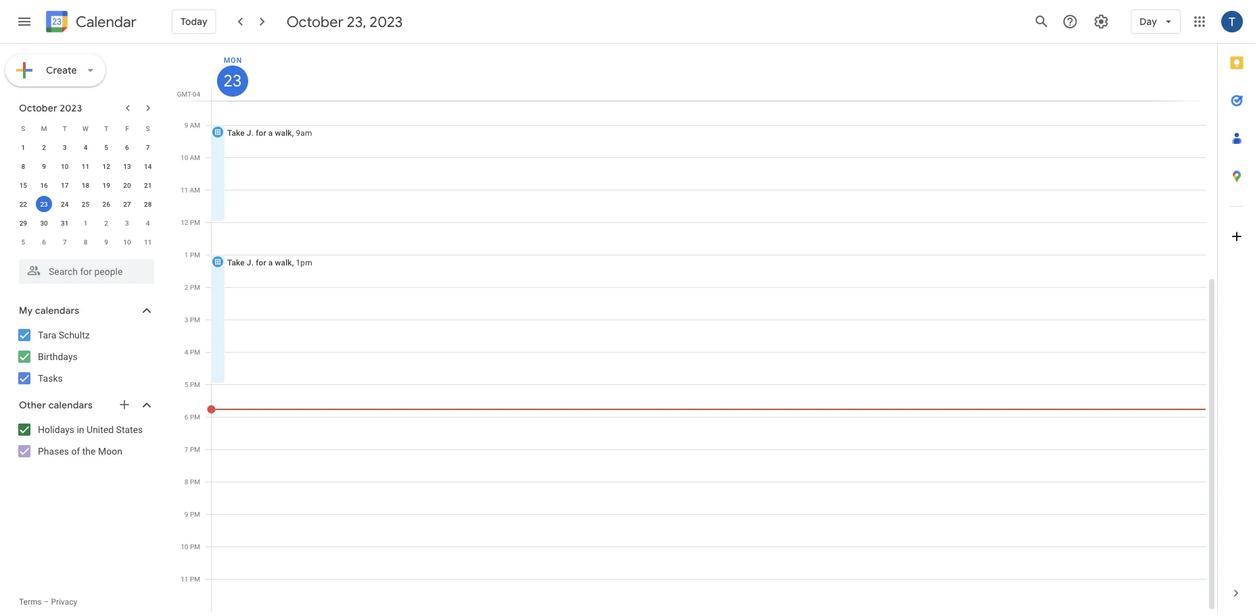 Task type: describe. For each thing, give the bounding box(es) containing it.
a for 9am
[[268, 128, 273, 138]]

other calendars
[[19, 400, 93, 412]]

pm for 5 pm
[[190, 381, 200, 389]]

18
[[82, 181, 89, 189]]

19
[[102, 181, 110, 189]]

12 for 12
[[102, 162, 110, 170]]

row containing 29
[[13, 214, 158, 233]]

15
[[19, 181, 27, 189]]

calendars for other calendars
[[48, 400, 93, 412]]

0 vertical spatial 8
[[21, 162, 25, 170]]

f
[[125, 124, 129, 133]]

november 4 element
[[140, 215, 156, 231]]

terms link
[[19, 598, 42, 607]]

24
[[61, 200, 69, 208]]

23, today element
[[36, 196, 52, 212]]

9 for 'november 9' element
[[104, 238, 108, 246]]

1 t from the left
[[63, 124, 67, 133]]

20 element
[[119, 177, 135, 193]]

of
[[71, 446, 80, 457]]

privacy
[[51, 598, 77, 607]]

10 for november 10 element
[[123, 238, 131, 246]]

12 for 12 pm
[[181, 218, 188, 227]]

terms – privacy
[[19, 598, 77, 607]]

day button
[[1131, 5, 1181, 38]]

22 element
[[15, 196, 31, 212]]

pm for 9 pm
[[190, 511, 200, 519]]

23 inside mon 23
[[223, 70, 241, 92]]

create
[[46, 64, 77, 76]]

9am
[[296, 128, 312, 138]]

terms
[[19, 598, 42, 607]]

tara schultz
[[38, 330, 90, 341]]

phases of the moon
[[38, 446, 122, 457]]

my
[[19, 305, 33, 317]]

30 element
[[36, 215, 52, 231]]

create button
[[5, 54, 105, 87]]

calendar heading
[[73, 13, 137, 31]]

calendar element
[[43, 8, 137, 38]]

10 for 10 pm
[[181, 543, 188, 551]]

9 pm
[[185, 511, 200, 519]]

pm for 10 pm
[[190, 543, 200, 551]]

pm for 8 pm
[[190, 478, 200, 486]]

take j. for a walk , 9am
[[227, 128, 312, 138]]

october for october 2023
[[19, 102, 57, 114]]

for for take j. for a walk , 9am
[[256, 128, 266, 138]]

16 element
[[36, 177, 52, 193]]

settings menu image
[[1093, 14, 1110, 30]]

28 element
[[140, 196, 156, 212]]

23 grid
[[173, 44, 1218, 613]]

1 s from the left
[[21, 124, 25, 133]]

21 element
[[140, 177, 156, 193]]

8 pm
[[185, 478, 200, 486]]

8 for november 8 element
[[84, 238, 87, 246]]

tasks
[[38, 373, 63, 384]]

1pm
[[296, 258, 312, 268]]

12 pm
[[181, 218, 200, 227]]

10 pm
[[181, 543, 200, 551]]

1 vertical spatial 2023
[[60, 102, 82, 114]]

27
[[123, 200, 131, 208]]

3 pm
[[185, 316, 200, 324]]

november 7 element
[[57, 234, 73, 250]]

11 for 11 element
[[82, 162, 89, 170]]

add other calendars image
[[118, 398, 131, 412]]

9 for 9 am
[[184, 121, 188, 129]]

9 am
[[184, 121, 200, 129]]

pm for 1 pm
[[190, 251, 200, 259]]

october 23, 2023
[[287, 12, 403, 31]]

5 for 5 pm
[[185, 381, 188, 389]]

pm for 11 pm
[[190, 576, 200, 584]]

my calendars list
[[3, 325, 168, 390]]

3 for the november 3 element
[[125, 219, 129, 227]]

walk for 9am
[[275, 128, 292, 138]]

my calendars button
[[3, 300, 168, 322]]

holidays in united states
[[38, 424, 143, 436]]

1 pm
[[185, 251, 200, 259]]

28
[[144, 200, 152, 208]]

gmt-
[[177, 90, 193, 98]]

–
[[44, 598, 49, 607]]

1 for 1 pm
[[185, 251, 188, 259]]

6 for november 6 element
[[42, 238, 46, 246]]

27 element
[[119, 196, 135, 212]]

29
[[19, 219, 27, 227]]

15 element
[[15, 177, 31, 193]]

23 inside cell
[[40, 200, 48, 208]]

23 column header
[[211, 44, 1207, 101]]

22
[[19, 200, 27, 208]]

take for take j. for a walk , 9am
[[227, 128, 245, 138]]

23 cell
[[34, 195, 54, 214]]

31 element
[[57, 215, 73, 231]]

6 pm
[[185, 413, 200, 421]]

take j. for a walk , 1pm
[[227, 258, 312, 268]]

Search for people text field
[[27, 260, 146, 284]]

the
[[82, 446, 96, 457]]

10 for 10 am
[[181, 154, 188, 162]]

10 element
[[57, 158, 73, 175]]

17 element
[[57, 177, 73, 193]]

privacy link
[[51, 598, 77, 607]]

november 10 element
[[119, 234, 135, 250]]

6 for 6 pm
[[185, 413, 188, 421]]

other
[[19, 400, 46, 412]]

m
[[41, 124, 47, 133]]

26 element
[[98, 196, 114, 212]]

18 element
[[77, 177, 94, 193]]

0 vertical spatial 3
[[63, 143, 67, 152]]



Task type: locate. For each thing, give the bounding box(es) containing it.
9 down november 2 'element'
[[104, 238, 108, 246]]

9 up 10 pm
[[185, 511, 188, 519]]

6 inside 23 grid
[[185, 413, 188, 421]]

5 down 29 element
[[21, 238, 25, 246]]

0 vertical spatial calendars
[[35, 305, 79, 317]]

4
[[84, 143, 87, 152], [146, 219, 150, 227], [185, 348, 188, 356]]

row up november 8 element
[[13, 214, 158, 233]]

j. for take j. for a walk , 1pm
[[247, 258, 254, 268]]

walk
[[275, 128, 292, 138], [275, 258, 292, 268]]

7 row from the top
[[13, 233, 158, 252]]

1 vertical spatial take
[[227, 258, 245, 268]]

3 up 10 element
[[63, 143, 67, 152]]

2 vertical spatial 7
[[185, 446, 188, 454]]

row down november 1 element on the left of page
[[13, 233, 158, 252]]

united
[[87, 424, 114, 436]]

birthdays
[[38, 351, 78, 363]]

a for 1pm
[[268, 258, 273, 268]]

11 element
[[77, 158, 94, 175]]

1 vertical spatial 7
[[63, 238, 67, 246]]

16
[[40, 181, 48, 189]]

2 vertical spatial 4
[[185, 348, 188, 356]]

0 horizontal spatial 2
[[42, 143, 46, 152]]

a
[[268, 128, 273, 138], [268, 258, 273, 268]]

0 horizontal spatial 5
[[21, 238, 25, 246]]

t right m
[[63, 124, 67, 133]]

11 down 10 pm
[[181, 576, 188, 584]]

pm down 7 pm
[[190, 478, 200, 486]]

1 down 12 pm
[[185, 251, 188, 259]]

moon
[[98, 446, 122, 457]]

20
[[123, 181, 131, 189]]

2 am from the top
[[190, 154, 200, 162]]

0 vertical spatial 23
[[223, 70, 241, 92]]

1 horizontal spatial october
[[287, 12, 344, 31]]

november 11 element
[[140, 234, 156, 250]]

1 vertical spatial 2
[[104, 219, 108, 227]]

0 horizontal spatial october
[[19, 102, 57, 114]]

2 for from the top
[[256, 258, 266, 268]]

10 down the november 3 element
[[123, 238, 131, 246]]

november 2 element
[[98, 215, 114, 231]]

2 vertical spatial 3
[[185, 316, 188, 324]]

2 horizontal spatial 7
[[185, 446, 188, 454]]

1 vertical spatial for
[[256, 258, 266, 268]]

4 pm from the top
[[190, 316, 200, 324]]

2 pm
[[185, 283, 200, 292]]

10 up 11 pm
[[181, 543, 188, 551]]

pm down 5 pm
[[190, 413, 200, 421]]

calendars up tara schultz
[[35, 305, 79, 317]]

j. left 9am
[[247, 128, 254, 138]]

1 vertical spatial calendars
[[48, 400, 93, 412]]

0 horizontal spatial 23
[[40, 200, 48, 208]]

pm up 1 pm
[[190, 218, 200, 227]]

0 vertical spatial j.
[[247, 128, 254, 138]]

j. left "1pm"
[[247, 258, 254, 268]]

5
[[104, 143, 108, 152], [21, 238, 25, 246], [185, 381, 188, 389]]

3 row from the top
[[13, 157, 158, 176]]

0 horizontal spatial 7
[[63, 238, 67, 246]]

gmt-04
[[177, 90, 200, 98]]

7 pm
[[185, 446, 200, 454]]

november 1 element
[[77, 215, 94, 231]]

12 inside row group
[[102, 162, 110, 170]]

0 vertical spatial 6
[[125, 143, 129, 152]]

1 pm from the top
[[190, 218, 200, 227]]

calendars up in
[[48, 400, 93, 412]]

1 horizontal spatial 3
[[125, 219, 129, 227]]

, left 9am
[[292, 128, 294, 138]]

4 row from the top
[[13, 176, 158, 195]]

1 horizontal spatial 4
[[146, 219, 150, 227]]

6 down f
[[125, 143, 129, 152]]

calendars inside "my calendars" dropdown button
[[35, 305, 79, 317]]

3 for 3 pm
[[185, 316, 188, 324]]

1 horizontal spatial 8
[[84, 238, 87, 246]]

1 walk from the top
[[275, 128, 292, 138]]

9 down gmt-
[[184, 121, 188, 129]]

0 horizontal spatial 6
[[42, 238, 46, 246]]

1 for november 1 element on the left of page
[[84, 219, 87, 227]]

14
[[144, 162, 152, 170]]

1 vertical spatial 12
[[181, 218, 188, 227]]

25 element
[[77, 196, 94, 212]]

row containing 22
[[13, 195, 158, 214]]

12
[[102, 162, 110, 170], [181, 218, 188, 227]]

a left "1pm"
[[268, 258, 273, 268]]

1 vertical spatial 1
[[84, 219, 87, 227]]

8 up 15 element
[[21, 162, 25, 170]]

2 for november 2 'element'
[[104, 219, 108, 227]]

2 horizontal spatial 8
[[185, 478, 188, 486]]

0 vertical spatial 12
[[102, 162, 110, 170]]

04
[[193, 90, 200, 98]]

21
[[144, 181, 152, 189]]

2 row from the top
[[13, 138, 158, 157]]

10 am
[[181, 154, 200, 162]]

0 vertical spatial 7
[[146, 143, 150, 152]]

4 up 11 element
[[84, 143, 87, 152]]

3 up november 10 element
[[125, 219, 129, 227]]

2 t from the left
[[104, 124, 108, 133]]

today button
[[172, 5, 216, 38]]

calendars for my calendars
[[35, 305, 79, 317]]

2 j. from the top
[[247, 258, 254, 268]]

1 for from the top
[[256, 128, 266, 138]]

, left "1pm"
[[292, 258, 294, 268]]

2 horizontal spatial 6
[[185, 413, 188, 421]]

mon 23
[[223, 56, 242, 92]]

11 down november 4 element
[[144, 238, 152, 246]]

, for 1pm
[[292, 258, 294, 268]]

12 down the 11 am
[[181, 218, 188, 227]]

pm for 7 pm
[[190, 446, 200, 454]]

1 vertical spatial 5
[[21, 238, 25, 246]]

pm for 4 pm
[[190, 348, 200, 356]]

november 3 element
[[119, 215, 135, 231]]

7 pm from the top
[[190, 413, 200, 421]]

2 horizontal spatial 3
[[185, 316, 188, 324]]

pm down 9 pm
[[190, 543, 200, 551]]

walk left 9am
[[275, 128, 292, 138]]

5 row from the top
[[13, 195, 158, 214]]

s
[[21, 124, 25, 133], [146, 124, 150, 133]]

am down 9 am
[[190, 154, 200, 162]]

2 vertical spatial 6
[[185, 413, 188, 421]]

take
[[227, 128, 245, 138], [227, 258, 245, 268]]

11 for 11 pm
[[181, 576, 188, 584]]

1 vertical spatial am
[[190, 154, 200, 162]]

7 up 14 element
[[146, 143, 150, 152]]

1 j. from the top
[[247, 128, 254, 138]]

2 vertical spatial am
[[190, 186, 200, 194]]

1 am from the top
[[190, 121, 200, 129]]

7 inside 23 grid
[[185, 446, 188, 454]]

1 horizontal spatial 2
[[104, 219, 108, 227]]

2 pm from the top
[[190, 251, 200, 259]]

4 pm
[[185, 348, 200, 356]]

row down 18 'element'
[[13, 195, 158, 214]]

1
[[21, 143, 25, 152], [84, 219, 87, 227], [185, 251, 188, 259]]

,
[[292, 128, 294, 138], [292, 258, 294, 268]]

23 up 30
[[40, 200, 48, 208]]

10 up 17
[[61, 162, 69, 170]]

am
[[190, 121, 200, 129], [190, 154, 200, 162], [190, 186, 200, 194]]

s right f
[[146, 124, 150, 133]]

s left m
[[21, 124, 25, 133]]

row containing s
[[13, 119, 158, 138]]

am for 9 am
[[190, 121, 200, 129]]

11 for november 11 element
[[144, 238, 152, 246]]

1 up 15 element
[[21, 143, 25, 152]]

pm up 2 pm
[[190, 251, 200, 259]]

13 element
[[119, 158, 135, 175]]

5 up "6 pm"
[[185, 381, 188, 389]]

1 horizontal spatial 12
[[181, 218, 188, 227]]

5 for november 5 element
[[21, 238, 25, 246]]

row group containing 1
[[13, 138, 158, 252]]

monday, october 23, today element
[[217, 66, 248, 97]]

row group
[[13, 138, 158, 252]]

1 vertical spatial a
[[268, 258, 273, 268]]

w
[[83, 124, 89, 133]]

other calendars button
[[3, 395, 168, 417]]

0 horizontal spatial 1
[[21, 143, 25, 152]]

0 vertical spatial october
[[287, 12, 344, 31]]

0 vertical spatial walk
[[275, 128, 292, 138]]

1 a from the top
[[268, 128, 273, 138]]

j.
[[247, 128, 254, 138], [247, 258, 254, 268]]

pm for 12 pm
[[190, 218, 200, 227]]

2 inside 'element'
[[104, 219, 108, 227]]

row containing 5
[[13, 233, 158, 252]]

23
[[223, 70, 241, 92], [40, 200, 48, 208]]

3 am from the top
[[190, 186, 200, 194]]

november 8 element
[[77, 234, 94, 250]]

6 up 7 pm
[[185, 413, 188, 421]]

11
[[82, 162, 89, 170], [181, 186, 188, 194], [144, 238, 152, 246], [181, 576, 188, 584]]

2 vertical spatial 2
[[185, 283, 188, 292]]

0 vertical spatial take
[[227, 128, 245, 138]]

7 down 31 element at the top left
[[63, 238, 67, 246]]

7 up '8 pm'
[[185, 446, 188, 454]]

30
[[40, 219, 48, 227]]

0 horizontal spatial 12
[[102, 162, 110, 170]]

tara
[[38, 330, 56, 341]]

0 vertical spatial a
[[268, 128, 273, 138]]

november 9 element
[[98, 234, 114, 250]]

8 inside november 8 element
[[84, 238, 87, 246]]

take right 9 am
[[227, 128, 245, 138]]

take for take j. for a walk , 1pm
[[227, 258, 245, 268]]

11 pm
[[181, 576, 200, 584]]

walk for 1pm
[[275, 258, 292, 268]]

None search field
[[0, 254, 168, 284]]

2 up 3 pm at the left bottom of page
[[185, 283, 188, 292]]

1 horizontal spatial 7
[[146, 143, 150, 152]]

t
[[63, 124, 67, 133], [104, 124, 108, 133]]

t left f
[[104, 124, 108, 133]]

1 horizontal spatial 1
[[84, 219, 87, 227]]

for for take j. for a walk , 1pm
[[256, 258, 266, 268]]

row up 18 'element'
[[13, 157, 158, 176]]

3
[[63, 143, 67, 152], [125, 219, 129, 227], [185, 316, 188, 324]]

1 vertical spatial 8
[[84, 238, 87, 246]]

other calendars list
[[3, 419, 168, 463]]

1 horizontal spatial 23
[[223, 70, 241, 92]]

october left the 23,
[[287, 12, 344, 31]]

, for 9am
[[292, 128, 294, 138]]

2 vertical spatial 8
[[185, 478, 188, 486]]

calendars inside other calendars dropdown button
[[48, 400, 93, 412]]

31
[[61, 219, 69, 227]]

pm for 2 pm
[[190, 283, 200, 292]]

8 inside 23 grid
[[185, 478, 188, 486]]

0 horizontal spatial s
[[21, 124, 25, 133]]

11 am
[[181, 186, 200, 194]]

13
[[123, 162, 131, 170]]

am up 12 pm
[[190, 186, 200, 194]]

10 pm from the top
[[190, 511, 200, 519]]

row down w
[[13, 138, 158, 157]]

5 inside november 5 element
[[21, 238, 25, 246]]

0 horizontal spatial 8
[[21, 162, 25, 170]]

phases
[[38, 446, 69, 457]]

1 horizontal spatial 2023
[[370, 12, 403, 31]]

0 vertical spatial 4
[[84, 143, 87, 152]]

4 for 4 pm
[[185, 348, 188, 356]]

1 vertical spatial 3
[[125, 219, 129, 227]]

pm down '8 pm'
[[190, 511, 200, 519]]

mon
[[224, 56, 242, 64]]

0 vertical spatial ,
[[292, 128, 294, 138]]

1 vertical spatial j.
[[247, 258, 254, 268]]

29 element
[[15, 215, 31, 231]]

8 up 9 pm
[[185, 478, 188, 486]]

6 pm from the top
[[190, 381, 200, 389]]

states
[[116, 424, 143, 436]]

walk left "1pm"
[[275, 258, 292, 268]]

0 horizontal spatial 4
[[84, 143, 87, 152]]

17
[[61, 181, 69, 189]]

4 inside 23 grid
[[185, 348, 188, 356]]

today
[[181, 16, 207, 28]]

5 up 12 element
[[104, 143, 108, 152]]

1 vertical spatial walk
[[275, 258, 292, 268]]

2 down 26 element on the top left
[[104, 219, 108, 227]]

2023
[[370, 12, 403, 31], [60, 102, 82, 114]]

0 vertical spatial 5
[[104, 143, 108, 152]]

1 vertical spatial 23
[[40, 200, 48, 208]]

0 horizontal spatial 2023
[[60, 102, 82, 114]]

pm up 4 pm
[[190, 316, 200, 324]]

6 down 30 element on the top of the page
[[42, 238, 46, 246]]

am for 11 am
[[190, 186, 200, 194]]

october 2023
[[19, 102, 82, 114]]

2 for 2 pm
[[185, 283, 188, 292]]

pm for 6 pm
[[190, 413, 200, 421]]

3 pm from the top
[[190, 283, 200, 292]]

26
[[102, 200, 110, 208]]

2 down m
[[42, 143, 46, 152]]

4 up november 11 element
[[146, 219, 150, 227]]

0 vertical spatial 2
[[42, 143, 46, 152]]

9 pm from the top
[[190, 478, 200, 486]]

9 up 16 element
[[42, 162, 46, 170]]

23,
[[347, 12, 366, 31]]

2 vertical spatial 5
[[185, 381, 188, 389]]

row containing 1
[[13, 138, 158, 157]]

november 6 element
[[36, 234, 52, 250]]

10
[[181, 154, 188, 162], [61, 162, 69, 170], [123, 238, 131, 246], [181, 543, 188, 551]]

row
[[13, 119, 158, 138], [13, 138, 158, 157], [13, 157, 158, 176], [13, 176, 158, 195], [13, 195, 158, 214], [13, 214, 158, 233], [13, 233, 158, 252]]

8 pm from the top
[[190, 446, 200, 454]]

11 down 10 am at left top
[[181, 186, 188, 194]]

2 horizontal spatial 1
[[185, 251, 188, 259]]

j. for take j. for a walk , 9am
[[247, 128, 254, 138]]

0 vertical spatial 1
[[21, 143, 25, 152]]

am for 10 am
[[190, 154, 200, 162]]

11 pm from the top
[[190, 543, 200, 551]]

1 horizontal spatial t
[[104, 124, 108, 133]]

row up 11 element
[[13, 119, 158, 138]]

pm down 10 pm
[[190, 576, 200, 584]]

1 horizontal spatial 6
[[125, 143, 129, 152]]

november 5 element
[[15, 234, 31, 250]]

pm up "6 pm"
[[190, 381, 200, 389]]

2 a from the top
[[268, 258, 273, 268]]

calendar
[[76, 13, 137, 31]]

1 vertical spatial 6
[[42, 238, 46, 246]]

october for october 23, 2023
[[287, 12, 344, 31]]

2 horizontal spatial 5
[[185, 381, 188, 389]]

2 horizontal spatial 4
[[185, 348, 188, 356]]

1 , from the top
[[292, 128, 294, 138]]

2 s from the left
[[146, 124, 150, 133]]

8 down november 1 element on the left of page
[[84, 238, 87, 246]]

2 walk from the top
[[275, 258, 292, 268]]

25
[[82, 200, 89, 208]]

1 horizontal spatial s
[[146, 124, 150, 133]]

1 vertical spatial october
[[19, 102, 57, 114]]

11 up 18
[[82, 162, 89, 170]]

7 for 7 pm
[[185, 446, 188, 454]]

main drawer image
[[16, 14, 32, 30]]

take right 1 pm
[[227, 258, 245, 268]]

12 element
[[98, 158, 114, 175]]

october 2023 grid
[[13, 119, 158, 252]]

tab list
[[1218, 44, 1255, 575]]

2 , from the top
[[292, 258, 294, 268]]

pm down 1 pm
[[190, 283, 200, 292]]

schultz
[[59, 330, 90, 341]]

7 for "november 7" element
[[63, 238, 67, 246]]

4 for november 4 element
[[146, 219, 150, 227]]

1 inside 23 grid
[[185, 251, 188, 259]]

in
[[77, 424, 84, 436]]

1 vertical spatial 4
[[146, 219, 150, 227]]

1 row from the top
[[13, 119, 158, 138]]

3 up 4 pm
[[185, 316, 188, 324]]

14 element
[[140, 158, 156, 175]]

pm down "6 pm"
[[190, 446, 200, 454]]

23 down mon
[[223, 70, 241, 92]]

6 row from the top
[[13, 214, 158, 233]]

11 for 11 am
[[181, 186, 188, 194]]

9 for 9 pm
[[185, 511, 188, 519]]

5 pm from the top
[[190, 348, 200, 356]]

8 for 8 pm
[[185, 478, 188, 486]]

6
[[125, 143, 129, 152], [42, 238, 46, 246], [185, 413, 188, 421]]

row containing 15
[[13, 176, 158, 195]]

24 element
[[57, 196, 73, 212]]

2 horizontal spatial 2
[[185, 283, 188, 292]]

0 vertical spatial am
[[190, 121, 200, 129]]

october
[[287, 12, 344, 31], [19, 102, 57, 114]]

row down 11 element
[[13, 176, 158, 195]]

4 down 3 pm at the left bottom of page
[[185, 348, 188, 356]]

2023 down 'create'
[[60, 102, 82, 114]]

10 for 10 element
[[61, 162, 69, 170]]

october up m
[[19, 102, 57, 114]]

1 up november 8 element
[[84, 219, 87, 227]]

2 take from the top
[[227, 258, 245, 268]]

calendars
[[35, 305, 79, 317], [48, 400, 93, 412]]

12 inside 23 grid
[[181, 218, 188, 227]]

for left 9am
[[256, 128, 266, 138]]

row containing 8
[[13, 157, 158, 176]]

8
[[21, 162, 25, 170], [84, 238, 87, 246], [185, 478, 188, 486]]

1 take from the top
[[227, 128, 245, 138]]

2023 right the 23,
[[370, 12, 403, 31]]

0 horizontal spatial 3
[[63, 143, 67, 152]]

10 up the 11 am
[[181, 154, 188, 162]]

for
[[256, 128, 266, 138], [256, 258, 266, 268]]

am down 04
[[190, 121, 200, 129]]

5 pm
[[185, 381, 200, 389]]

1 horizontal spatial 5
[[104, 143, 108, 152]]

19 element
[[98, 177, 114, 193]]

for left "1pm"
[[256, 258, 266, 268]]

2 vertical spatial 1
[[185, 251, 188, 259]]

pm for 3 pm
[[190, 316, 200, 324]]

5 inside 23 grid
[[185, 381, 188, 389]]

my calendars
[[19, 305, 79, 317]]

day
[[1140, 16, 1157, 28]]

1 vertical spatial ,
[[292, 258, 294, 268]]

a left 9am
[[268, 128, 273, 138]]

4 inside november 4 element
[[146, 219, 150, 227]]

0 vertical spatial for
[[256, 128, 266, 138]]

12 pm from the top
[[190, 576, 200, 584]]

pm down 3 pm at the left bottom of page
[[190, 348, 200, 356]]

0 horizontal spatial t
[[63, 124, 67, 133]]

holidays
[[38, 424, 74, 436]]

pm
[[190, 218, 200, 227], [190, 251, 200, 259], [190, 283, 200, 292], [190, 316, 200, 324], [190, 348, 200, 356], [190, 381, 200, 389], [190, 413, 200, 421], [190, 446, 200, 454], [190, 478, 200, 486], [190, 511, 200, 519], [190, 543, 200, 551], [190, 576, 200, 584]]

12 up 19
[[102, 162, 110, 170]]

0 vertical spatial 2023
[[370, 12, 403, 31]]



Task type: vqa. For each thing, say whether or not it's contained in the screenshot.


